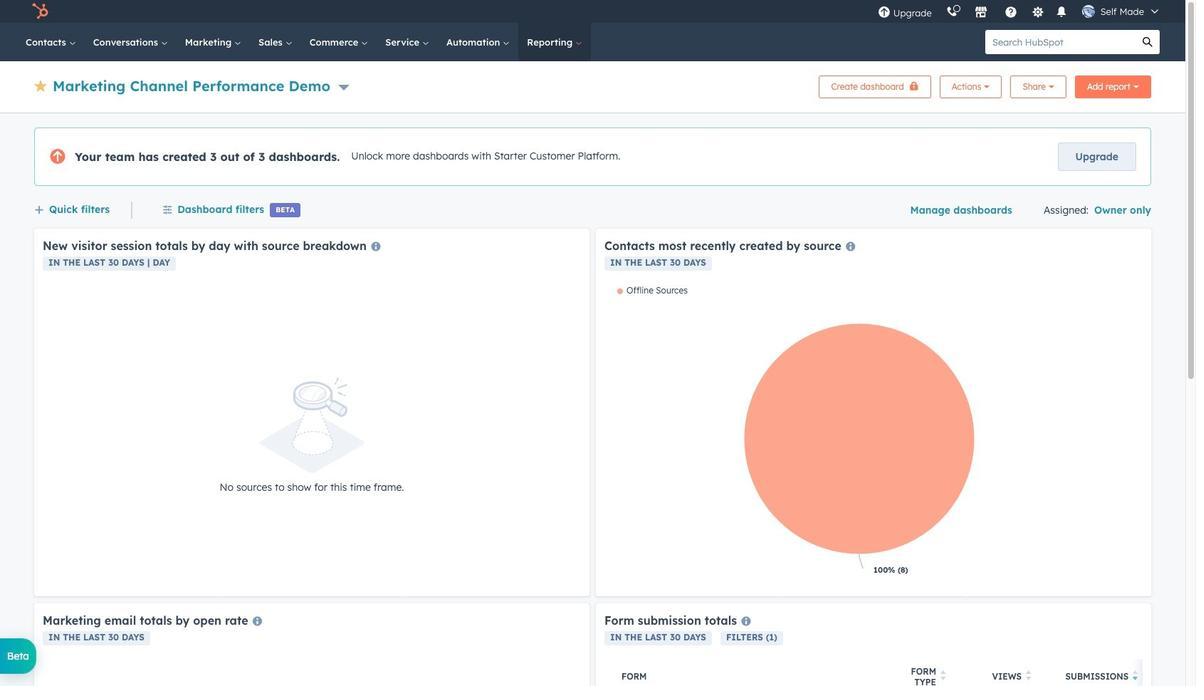Task type: locate. For each thing, give the bounding box(es) containing it.
descending sort. press to sort ascending. image
[[1134, 671, 1139, 680]]

1 horizontal spatial press to sort. element
[[1027, 671, 1032, 683]]

marketing email totals by open rate element
[[34, 603, 590, 686]]

press to sort. image
[[941, 671, 946, 680]]

press to sort. element
[[941, 671, 946, 683], [1027, 671, 1032, 683]]

2 press to sort. element from the left
[[1027, 671, 1032, 683]]

banner
[[34, 71, 1152, 98]]

0 horizontal spatial press to sort. element
[[941, 671, 946, 683]]

ruby anderson image
[[1083, 5, 1095, 18]]

menu
[[871, 0, 1169, 23]]



Task type: vqa. For each thing, say whether or not it's contained in the screenshot.
bottommost Artists
no



Task type: describe. For each thing, give the bounding box(es) containing it.
marketplaces image
[[975, 6, 988, 19]]

interactive chart image
[[605, 285, 1143, 588]]

new visitor session totals by day with source breakdown element
[[34, 229, 590, 596]]

form submission totals element
[[596, 603, 1197, 686]]

toggle series visibility region
[[618, 285, 688, 296]]

descending sort. press to sort ascending. element
[[1134, 671, 1139, 683]]

Search HubSpot search field
[[986, 30, 1136, 54]]

1 press to sort. element from the left
[[941, 671, 946, 683]]

press to sort. image
[[1027, 671, 1032, 680]]

contacts most recently created by source element
[[596, 229, 1152, 596]]



